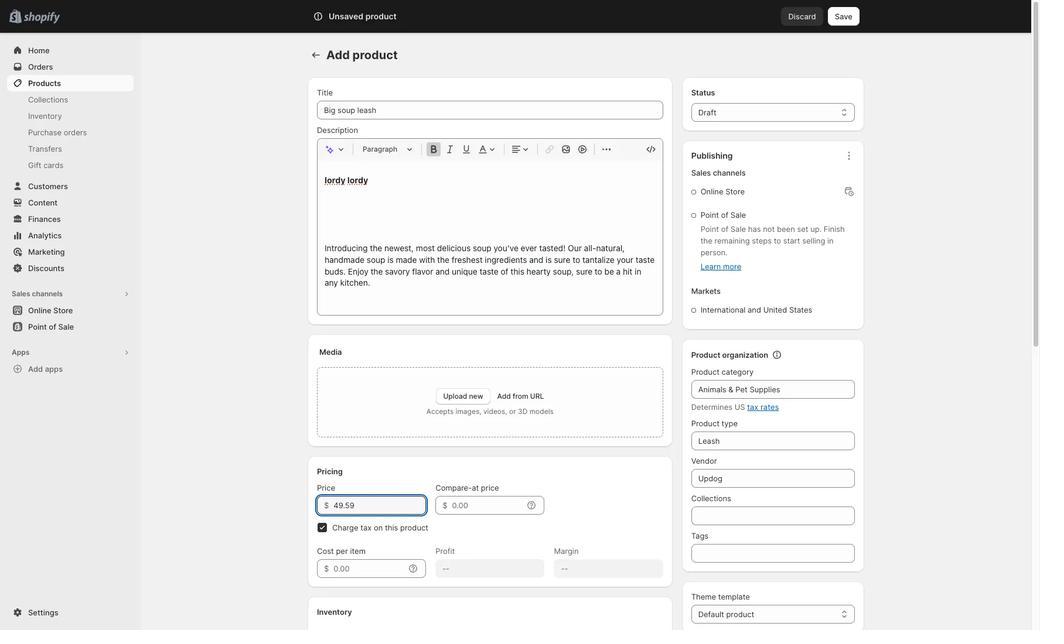 Task type: locate. For each thing, give the bounding box(es) containing it.
0 vertical spatial collections
[[28, 95, 68, 104]]

add inside button
[[28, 365, 43, 374]]

0 horizontal spatial sales channels
[[12, 290, 63, 298]]

publishing
[[691, 151, 733, 161]]

channels inside button
[[32, 290, 63, 298]]

0 horizontal spatial point of sale
[[28, 322, 74, 332]]

save button
[[828, 7, 860, 26]]

tags
[[691, 532, 709, 541]]

cost per item
[[317, 547, 366, 556]]

1 vertical spatial point of sale
[[28, 322, 74, 332]]

save
[[835, 12, 853, 21]]

collections link
[[7, 91, 134, 108]]

margin
[[554, 547, 579, 556]]

product
[[366, 11, 397, 21], [353, 48, 398, 62], [400, 523, 428, 533], [726, 610, 755, 620]]

1 horizontal spatial channels
[[713, 168, 746, 178]]

tax right us
[[748, 403, 759, 412]]

point of sale up remaining
[[701, 210, 746, 220]]

1 horizontal spatial online store
[[701, 187, 745, 196]]

0 vertical spatial add
[[326, 48, 350, 62]]

1 vertical spatial point
[[701, 224, 719, 234]]

add apps
[[28, 365, 63, 374]]

analytics
[[28, 231, 62, 240]]

discard
[[789, 12, 816, 21]]

$ for price
[[324, 501, 329, 511]]

settings link
[[7, 605, 134, 621]]

online up point of sale link
[[28, 306, 51, 315]]

international and united states
[[701, 305, 813, 315]]

1 vertical spatial inventory
[[317, 608, 352, 617]]

videos,
[[484, 407, 507, 416]]

add left the apps
[[28, 365, 43, 374]]

add up "title"
[[326, 48, 350, 62]]

store
[[726, 187, 745, 196], [53, 306, 73, 315]]

0 vertical spatial of
[[721, 210, 729, 220]]

channels down the publishing
[[713, 168, 746, 178]]

$
[[324, 501, 329, 511], [443, 501, 448, 511], [324, 564, 329, 574]]

theme template
[[691, 593, 750, 602]]

1 vertical spatial of
[[721, 224, 729, 234]]

orders
[[28, 62, 53, 72]]

$ down cost at the left bottom of page
[[324, 564, 329, 574]]

international
[[701, 305, 746, 315]]

in
[[828, 236, 834, 246]]

upload new button
[[436, 389, 490, 405]]

1 vertical spatial online
[[28, 306, 51, 315]]

$ for cost per item
[[324, 564, 329, 574]]

discard button
[[782, 7, 823, 26]]

1 horizontal spatial add
[[326, 48, 350, 62]]

collections down vendor
[[691, 494, 731, 504]]

0 vertical spatial sales channels
[[691, 168, 746, 178]]

learn
[[701, 262, 721, 271]]

2 vertical spatial product
[[691, 419, 720, 428]]

has
[[748, 224, 761, 234]]

images,
[[456, 407, 482, 416]]

sales down the publishing
[[691, 168, 711, 178]]

sales channels down discounts
[[12, 290, 63, 298]]

0 vertical spatial channels
[[713, 168, 746, 178]]

states
[[790, 305, 813, 315]]

2 vertical spatial point
[[28, 322, 47, 332]]

1 horizontal spatial sales
[[691, 168, 711, 178]]

1 vertical spatial sales channels
[[12, 290, 63, 298]]

collections
[[28, 95, 68, 104], [691, 494, 731, 504]]

category
[[722, 368, 754, 377]]

0 vertical spatial point
[[701, 210, 719, 220]]

$ down price
[[324, 501, 329, 511]]

sales
[[691, 168, 711, 178], [12, 290, 30, 298]]

Product category text field
[[691, 380, 855, 399]]

add left from
[[497, 392, 511, 401]]

1 vertical spatial tax
[[361, 523, 372, 533]]

Cost per item text field
[[334, 560, 405, 579]]

collections down products
[[28, 95, 68, 104]]

finances link
[[7, 211, 134, 227]]

1 vertical spatial sale
[[731, 224, 746, 234]]

Profit text field
[[436, 560, 545, 579]]

add for add product
[[326, 48, 350, 62]]

discounts link
[[7, 260, 134, 277]]

0 vertical spatial product
[[691, 351, 721, 360]]

compare-at price
[[436, 484, 499, 493]]

store up point of sale link
[[53, 306, 73, 315]]

product down product organization
[[691, 368, 720, 377]]

product for default product
[[726, 610, 755, 620]]

online store inside 'link'
[[28, 306, 73, 315]]

cards
[[44, 161, 63, 170]]

product for unsaved product
[[366, 11, 397, 21]]

online store down the publishing
[[701, 187, 745, 196]]

0 vertical spatial point of sale
[[701, 210, 746, 220]]

sales channels button
[[7, 286, 134, 302]]

product
[[691, 351, 721, 360], [691, 368, 720, 377], [691, 419, 720, 428]]

online store button
[[0, 302, 141, 319]]

online down the publishing
[[701, 187, 724, 196]]

product up product category at the right bottom of page
[[691, 351, 721, 360]]

tax left on
[[361, 523, 372, 533]]

0 horizontal spatial add
[[28, 365, 43, 374]]

2 vertical spatial add
[[497, 392, 511, 401]]

sales channels
[[691, 168, 746, 178], [12, 290, 63, 298]]

2 vertical spatial of
[[49, 322, 56, 332]]

set
[[797, 224, 809, 234]]

point
[[701, 210, 719, 220], [701, 224, 719, 234], [28, 322, 47, 332]]

gift
[[28, 161, 41, 170]]

product type
[[691, 419, 738, 428]]

channels
[[713, 168, 746, 178], [32, 290, 63, 298]]

inventory link
[[7, 108, 134, 124]]

2 horizontal spatial add
[[497, 392, 511, 401]]

1 vertical spatial online store
[[28, 306, 73, 315]]

organization
[[722, 351, 769, 360]]

point of sale
[[701, 210, 746, 220], [28, 322, 74, 332]]

0 vertical spatial store
[[726, 187, 745, 196]]

compare-
[[436, 484, 472, 493]]

0 horizontal spatial online
[[28, 306, 51, 315]]

1 horizontal spatial online
[[701, 187, 724, 196]]

store down the publishing
[[726, 187, 745, 196]]

1 vertical spatial add
[[28, 365, 43, 374]]

search
[[365, 12, 390, 21]]

0 horizontal spatial collections
[[28, 95, 68, 104]]

person.
[[701, 248, 728, 257]]

paragraph
[[363, 145, 398, 154]]

selling
[[803, 236, 826, 246]]

default product
[[699, 610, 755, 620]]

2 product from the top
[[691, 368, 720, 377]]

0 vertical spatial inventory
[[28, 111, 62, 121]]

1 horizontal spatial inventory
[[317, 608, 352, 617]]

point of sale down online store 'link'
[[28, 322, 74, 332]]

online store link
[[7, 302, 134, 319]]

Price text field
[[334, 496, 426, 515]]

store inside 'link'
[[53, 306, 73, 315]]

settings
[[28, 608, 58, 618]]

add apps button
[[7, 361, 134, 377]]

online inside 'link'
[[28, 306, 51, 315]]

1 horizontal spatial sales channels
[[691, 168, 746, 178]]

home link
[[7, 42, 134, 59]]

finish
[[824, 224, 845, 234]]

1 product from the top
[[691, 351, 721, 360]]

product for product type
[[691, 419, 720, 428]]

or
[[509, 407, 516, 416]]

0 horizontal spatial channels
[[32, 290, 63, 298]]

0 horizontal spatial tax
[[361, 523, 372, 533]]

0 vertical spatial online store
[[701, 187, 745, 196]]

sale inside point of sale has not been set up. finish the remaining steps to start selling in person. learn more
[[731, 224, 746, 234]]

1 horizontal spatial store
[[726, 187, 745, 196]]

marketing link
[[7, 244, 134, 260]]

3 product from the top
[[691, 419, 720, 428]]

product for product category
[[691, 368, 720, 377]]

1 vertical spatial store
[[53, 306, 73, 315]]

product down template
[[726, 610, 755, 620]]

add product
[[326, 48, 398, 62]]

0 horizontal spatial online store
[[28, 306, 73, 315]]

sales down discounts
[[12, 290, 30, 298]]

this
[[385, 523, 398, 533]]

item
[[350, 547, 366, 556]]

2 vertical spatial sale
[[58, 322, 74, 332]]

1 horizontal spatial tax
[[748, 403, 759, 412]]

search button
[[346, 7, 686, 26]]

orders
[[64, 128, 87, 137]]

product down determines
[[691, 419, 720, 428]]

$ down compare-
[[443, 501, 448, 511]]

0 horizontal spatial inventory
[[28, 111, 62, 121]]

0 vertical spatial sale
[[731, 210, 746, 220]]

online store up point of sale link
[[28, 306, 73, 315]]

transfers link
[[7, 141, 134, 157]]

sales channels down the publishing
[[691, 168, 746, 178]]

product down the search
[[353, 48, 398, 62]]

point inside point of sale has not been set up. finish the remaining steps to start selling in person. learn more
[[701, 224, 719, 234]]

3d
[[518, 407, 528, 416]]

1 horizontal spatial point of sale
[[701, 210, 746, 220]]

0 vertical spatial sales
[[691, 168, 711, 178]]

been
[[777, 224, 795, 234]]

1 horizontal spatial collections
[[691, 494, 731, 504]]

products link
[[7, 75, 134, 91]]

1 vertical spatial sales
[[12, 290, 30, 298]]

1 vertical spatial channels
[[32, 290, 63, 298]]

inventory
[[28, 111, 62, 121], [317, 608, 352, 617]]

1 vertical spatial product
[[691, 368, 720, 377]]

channels down discounts
[[32, 290, 63, 298]]

0 horizontal spatial store
[[53, 306, 73, 315]]

upload new
[[443, 392, 483, 401]]

online
[[701, 187, 724, 196], [28, 306, 51, 315]]

accepts images, videos, or 3d models
[[427, 407, 554, 416]]

0 horizontal spatial sales
[[12, 290, 30, 298]]

point of sale link
[[7, 319, 134, 335]]

Tags text field
[[691, 545, 855, 563]]

not
[[763, 224, 775, 234]]

inventory up purchase
[[28, 111, 62, 121]]

learn more link
[[701, 262, 742, 271]]

tax
[[748, 403, 759, 412], [361, 523, 372, 533]]

inventory down cost per item $ text box
[[317, 608, 352, 617]]

product for add product
[[353, 48, 398, 62]]

product right unsaved
[[366, 11, 397, 21]]



Task type: describe. For each thing, give the bounding box(es) containing it.
$ for compare-at price
[[443, 501, 448, 511]]

add for add apps
[[28, 365, 43, 374]]

apps
[[12, 348, 29, 357]]

at
[[472, 484, 479, 493]]

Product type text field
[[691, 432, 855, 451]]

determines
[[691, 403, 733, 412]]

media
[[319, 348, 342, 357]]

description
[[317, 125, 358, 135]]

0 vertical spatial online
[[701, 187, 724, 196]]

accepts
[[427, 407, 454, 416]]

marketing
[[28, 247, 65, 257]]

draft
[[699, 108, 717, 117]]

url
[[530, 392, 544, 401]]

charge
[[332, 523, 358, 533]]

purchase
[[28, 128, 62, 137]]

per
[[336, 547, 348, 556]]

and
[[748, 305, 761, 315]]

default
[[699, 610, 724, 620]]

tax rates link
[[748, 403, 779, 412]]

products
[[28, 79, 61, 88]]

point inside button
[[28, 322, 47, 332]]

add from url button
[[497, 392, 544, 401]]

sales inside button
[[12, 290, 30, 298]]

start
[[784, 236, 800, 246]]

collections inside 'link'
[[28, 95, 68, 104]]

sales channels inside button
[[12, 290, 63, 298]]

transfers
[[28, 144, 62, 154]]

title
[[317, 88, 333, 97]]

analytics link
[[7, 227, 134, 244]]

discounts
[[28, 264, 64, 273]]

point of sale has not been set up. finish the remaining steps to start selling in person. learn more
[[701, 224, 845, 271]]

profit
[[436, 547, 455, 556]]

on
[[374, 523, 383, 533]]

price
[[317, 484, 335, 493]]

unsaved product
[[329, 11, 397, 21]]

rates
[[761, 403, 779, 412]]

paragraph button
[[358, 142, 417, 157]]

finances
[[28, 215, 61, 224]]

remaining
[[715, 236, 750, 246]]

determines us tax rates
[[691, 403, 779, 412]]

purchase orders link
[[7, 124, 134, 141]]

home
[[28, 46, 50, 55]]

apps button
[[7, 345, 134, 361]]

customers link
[[7, 178, 134, 195]]

point of sale inside point of sale link
[[28, 322, 74, 332]]

content
[[28, 198, 58, 208]]

cost
[[317, 547, 334, 556]]

content link
[[7, 195, 134, 211]]

unsaved
[[329, 11, 364, 21]]

Margin text field
[[554, 560, 663, 579]]

add from url
[[497, 392, 544, 401]]

price
[[481, 484, 499, 493]]

product for product organization
[[691, 351, 721, 360]]

purchase orders
[[28, 128, 87, 137]]

gift cards link
[[7, 157, 134, 174]]

add for add from url
[[497, 392, 511, 401]]

of inside point of sale has not been set up. finish the remaining steps to start selling in person. learn more
[[721, 224, 729, 234]]

0 vertical spatial tax
[[748, 403, 759, 412]]

shopify image
[[24, 12, 60, 24]]

Vendor text field
[[691, 470, 855, 488]]

charge tax on this product
[[332, 523, 428, 533]]

from
[[513, 392, 529, 401]]

product right this
[[400, 523, 428, 533]]

orders link
[[7, 59, 134, 75]]

to
[[774, 236, 781, 246]]

up.
[[811, 224, 822, 234]]

markets
[[691, 287, 721, 296]]

theme
[[691, 593, 716, 602]]

product category
[[691, 368, 754, 377]]

Collections text field
[[691, 507, 855, 526]]

us
[[735, 403, 745, 412]]

1 vertical spatial collections
[[691, 494, 731, 504]]

Compare-at price text field
[[452, 496, 524, 515]]

more
[[723, 262, 742, 271]]

apps
[[45, 365, 63, 374]]

template
[[719, 593, 750, 602]]

Title text field
[[317, 101, 663, 120]]

sale inside button
[[58, 322, 74, 332]]

customers
[[28, 182, 68, 191]]

of inside button
[[49, 322, 56, 332]]

united
[[764, 305, 787, 315]]

upload
[[443, 392, 467, 401]]

status
[[691, 88, 715, 97]]

models
[[530, 407, 554, 416]]

product organization
[[691, 351, 769, 360]]



Task type: vqa. For each thing, say whether or not it's contained in the screenshot.
Finances
yes



